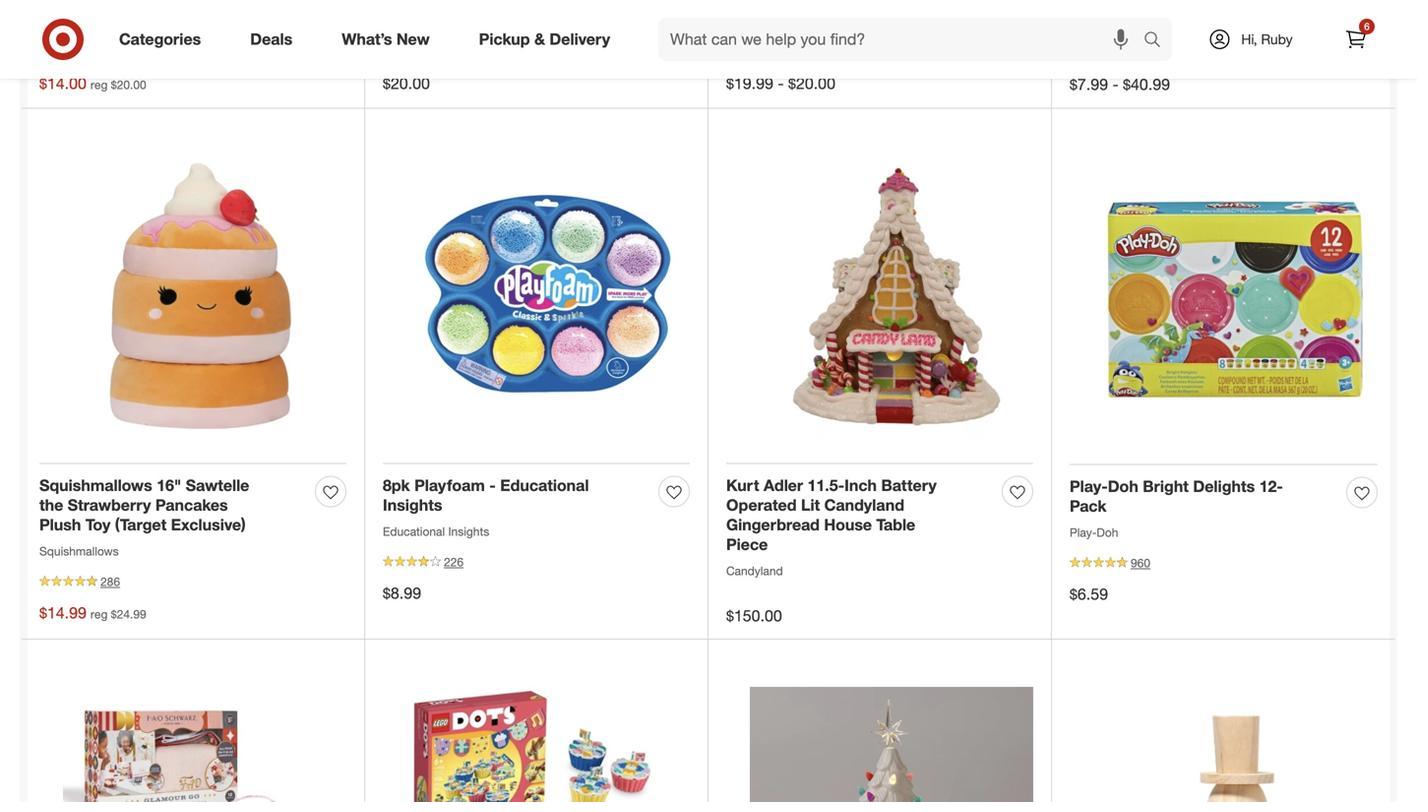Task type: locate. For each thing, give the bounding box(es) containing it.
ruby
[[1261, 31, 1293, 48]]

7" wood turning base snowman - mondo llama™ image
[[1093, 687, 1378, 802]]

pickup
[[479, 30, 530, 49]]

squishmallows up 286 link at the bottom left of page
[[39, 544, 119, 558]]

reg
[[90, 77, 108, 92], [90, 607, 108, 621]]

educational insights
[[383, 524, 489, 539]]

educational
[[500, 476, 589, 495], [383, 524, 445, 539]]

doh inside play-doh bright delights 12- pack
[[1108, 477, 1139, 496]]

$7.99 - $40.99
[[1070, 75, 1170, 94]]

$14.00
[[39, 74, 87, 93]]

2 squishmallows from the top
[[39, 544, 119, 558]]

0 horizontal spatial candyland
[[726, 563, 783, 578]]

What can we help you find? suggestions appear below search field
[[658, 18, 1149, 61]]

kurt adler 11.5-inch battery operated lit candyland gingerbread house table piece link
[[726, 476, 937, 554]]

(target
[[115, 515, 167, 534]]

$20.00 inside $14.00 reg $20.00
[[111, 77, 146, 92]]

1 reg from the top
[[90, 77, 108, 92]]

categories link
[[102, 18, 226, 61]]

sawtelle
[[186, 476, 249, 495]]

2 reg from the top
[[90, 607, 108, 621]]

squishmallows up strawberry
[[39, 476, 152, 495]]

candyland down piece
[[726, 563, 783, 578]]

- right $19.99
[[778, 74, 784, 93]]

pancakes
[[155, 495, 228, 515]]

squishmallows 16" sawtelle the strawberry pancakes plush toy (target exclusive) link
[[39, 476, 249, 534]]

1 vertical spatial insights
[[448, 524, 489, 539]]

$20.00 for $14.00 reg $20.00
[[111, 77, 146, 92]]

- right playfoam
[[489, 476, 496, 495]]

play- for play-doh
[[1070, 525, 1097, 540]]

14.5" battery operated lit ceramic christmas tree white - wondershop™ image
[[750, 687, 1033, 802]]

0 vertical spatial educational
[[500, 476, 589, 495]]

1 horizontal spatial candyland
[[824, 495, 904, 515]]

play- for play-doh bright delights 12- pack
[[1070, 477, 1108, 496]]

$20.00
[[383, 74, 430, 93], [788, 74, 836, 93], [111, 77, 146, 92]]

insights
[[383, 495, 442, 515], [448, 524, 489, 539]]

squishmallows 16" sawtelle the strawberry pancakes plush toy (target exclusive)
[[39, 476, 249, 534]]

pickup & delivery
[[479, 30, 610, 49]]

charmin link
[[1070, 15, 1115, 30]]

226
[[444, 554, 464, 569]]

pillowfort link
[[39, 14, 88, 29]]

winky lux link
[[726, 14, 781, 29]]

0 horizontal spatial -
[[489, 476, 496, 495]]

candyland inside kurt adler 11.5-inch battery operated lit candyland gingerbread house table piece
[[824, 495, 904, 515]]

1 vertical spatial candyland
[[726, 563, 783, 578]]

6 link
[[1335, 18, 1378, 61]]

337 link
[[726, 44, 807, 61]]

0 vertical spatial reg
[[90, 77, 108, 92]]

the
[[39, 495, 63, 515]]

1 vertical spatial squishmallows
[[39, 544, 119, 558]]

play-doh bright delights 12- pack
[[1070, 477, 1283, 516]]

107
[[100, 45, 120, 59]]

house
[[824, 515, 872, 534]]

insights inside 8pk playfoam - educational insights
[[383, 495, 442, 515]]

piece
[[726, 535, 768, 554]]

$20.00 down the new
[[383, 74, 430, 93]]

operated
[[726, 495, 797, 515]]

- right $7.99
[[1113, 75, 1119, 94]]

squishmallows 16" sawtelle the strawberry pancakes plush toy (target exclusive) image
[[63, 156, 346, 439]]

pack
[[1070, 496, 1107, 516]]

delights
[[1193, 477, 1255, 496]]

0 vertical spatial doh
[[1108, 477, 1139, 496]]

8pk playfoam - educational insights
[[383, 476, 589, 515]]

squishmallows inside squishmallows 16" sawtelle the strawberry pancakes plush toy (target exclusive)
[[39, 476, 152, 495]]

play- up pack
[[1070, 477, 1108, 496]]

candyland
[[824, 495, 904, 515], [726, 563, 783, 578]]

0 horizontal spatial $20.00
[[111, 77, 146, 92]]

play- down pack
[[1070, 525, 1097, 540]]

0 vertical spatial play-
[[1070, 477, 1108, 496]]

insights down 8pk
[[383, 495, 442, 515]]

new
[[396, 30, 430, 49]]

1 squishmallows from the top
[[39, 476, 152, 495]]

1 vertical spatial doh
[[1097, 525, 1118, 540]]

doh up 960 link
[[1097, 525, 1118, 540]]

educational right playfoam
[[500, 476, 589, 495]]

play- inside play-doh bright delights 12- pack
[[1070, 477, 1108, 496]]

$14.99
[[39, 603, 87, 622]]

1 horizontal spatial educational
[[500, 476, 589, 495]]

-
[[778, 74, 784, 93], [1113, 75, 1119, 94], [489, 476, 496, 495]]

insights up 226
[[448, 524, 489, 539]]

lego dots ultimate party kit birthday cupcake crafts 41806 image
[[406, 687, 690, 802]]

pickup & delivery link
[[462, 18, 635, 61]]

$19.99 - $20.00
[[726, 74, 836, 93]]

1 horizontal spatial -
[[778, 74, 784, 93]]

educational up 226 link at the bottom left of page
[[383, 524, 445, 539]]

$20.00 for $19.99 - $20.00
[[788, 74, 836, 93]]

candyland down inch at the right of the page
[[824, 495, 904, 515]]

reg left '$24.99'
[[90, 607, 108, 621]]

2 horizontal spatial $20.00
[[788, 74, 836, 93]]

0 horizontal spatial educational
[[383, 524, 445, 539]]

$150.00
[[726, 606, 782, 625]]

doh
[[1108, 477, 1139, 496], [1097, 525, 1118, 540]]

$14.00 reg $20.00
[[39, 74, 146, 93]]

educational inside 8pk playfoam - educational insights
[[500, 476, 589, 495]]

what's new link
[[325, 18, 454, 61]]

what's new
[[342, 30, 430, 49]]

reg inside $14.00 reg $20.00
[[90, 77, 108, 92]]

lux
[[761, 14, 781, 29]]

play-
[[1070, 477, 1108, 496], [1070, 525, 1097, 540]]

0 vertical spatial candyland
[[824, 495, 904, 515]]

- for $19.99
[[778, 74, 784, 93]]

doh for play-doh
[[1097, 525, 1118, 540]]

exclusive)
[[171, 515, 246, 534]]

toy
[[85, 515, 111, 534]]

1 horizontal spatial $20.00
[[383, 74, 430, 93]]

$20.00 down 107 at top left
[[111, 77, 146, 92]]

doh left bright
[[1108, 477, 1139, 496]]

reg down 107 at top left
[[90, 77, 108, 92]]

2 play- from the top
[[1070, 525, 1097, 540]]

fao schwarz glamour go designer purse & accessories image
[[63, 687, 346, 802]]

$20.00 down 337
[[788, 74, 836, 93]]

960 link
[[1070, 554, 1151, 572]]

pillowfort
[[39, 14, 88, 29]]

0 vertical spatial insights
[[383, 495, 442, 515]]

2 horizontal spatial -
[[1113, 75, 1119, 94]]

reg for $14.00
[[90, 77, 108, 92]]

1 vertical spatial reg
[[90, 607, 108, 621]]

gingerbread
[[726, 515, 820, 534]]

1 play- from the top
[[1070, 477, 1108, 496]]

deals
[[250, 30, 293, 49]]

search
[[1135, 32, 1182, 51]]

1 vertical spatial play-
[[1070, 525, 1097, 540]]

0 vertical spatial squishmallows
[[39, 476, 152, 495]]

&
[[534, 30, 545, 49]]

kurt adler 11.5-inch battery operated lit candyland gingerbread house table piece
[[726, 476, 937, 554]]

0 horizontal spatial insights
[[383, 495, 442, 515]]

reg inside '$14.99 reg $24.99'
[[90, 607, 108, 621]]

1 vertical spatial educational
[[383, 524, 445, 539]]



Task type: describe. For each thing, give the bounding box(es) containing it.
11965
[[1131, 46, 1164, 60]]

286
[[100, 574, 120, 589]]

inch
[[845, 476, 877, 495]]

226 link
[[383, 553, 464, 571]]

16"
[[157, 476, 181, 495]]

107 link
[[39, 44, 120, 61]]

6
[[1364, 20, 1370, 32]]

1 horizontal spatial insights
[[448, 524, 489, 539]]

deals link
[[233, 18, 317, 61]]

plush
[[39, 515, 81, 534]]

8pk
[[383, 476, 410, 495]]

hi, ruby
[[1241, 31, 1293, 48]]

337
[[787, 45, 807, 59]]

squishmallows for squishmallows 16" sawtelle the strawberry pancakes plush toy (target exclusive)
[[39, 476, 152, 495]]

12-
[[1259, 477, 1283, 496]]

search button
[[1135, 18, 1182, 65]]

educational insights link
[[383, 524, 489, 539]]

- for $7.99
[[1113, 75, 1119, 94]]

adler
[[764, 476, 803, 495]]

winky lux 337
[[726, 14, 807, 59]]

winky
[[726, 14, 758, 29]]

play-doh link
[[1070, 525, 1118, 540]]

squishmallows link
[[39, 544, 119, 558]]

squishmallows for squishmallows link
[[39, 544, 119, 558]]

hi,
[[1241, 31, 1257, 48]]

categories
[[119, 30, 201, 49]]

$6.59
[[1070, 585, 1108, 604]]

kurt
[[726, 476, 759, 495]]

11.5-
[[808, 476, 845, 495]]

charmin
[[1070, 15, 1115, 30]]

play-doh bright delights 12-pack image
[[1093, 156, 1378, 440]]

table
[[876, 515, 916, 534]]

play-doh
[[1070, 525, 1118, 540]]

960
[[1131, 555, 1151, 570]]

$8.99
[[383, 584, 421, 603]]

8pk playfoam - educational insights link
[[383, 476, 589, 515]]

playfoam
[[414, 476, 485, 495]]

$14.99 reg $24.99
[[39, 603, 146, 622]]

candyland link
[[726, 563, 783, 578]]

lit
[[801, 495, 820, 515]]

battery
[[881, 476, 937, 495]]

$40.99
[[1123, 75, 1170, 94]]

$19.99
[[726, 74, 774, 93]]

8pk playfoam - educational insights image
[[406, 156, 690, 439]]

- inside 8pk playfoam - educational insights
[[489, 476, 496, 495]]

$24.99
[[111, 607, 146, 621]]

strawberry
[[68, 495, 151, 515]]

11965 link
[[1070, 45, 1164, 62]]

delivery
[[550, 30, 610, 49]]

$7.99
[[1070, 75, 1108, 94]]

play-doh bright delights 12- pack link
[[1070, 477, 1283, 516]]

bright
[[1143, 477, 1189, 496]]

what's
[[342, 30, 392, 49]]

doh for play-doh bright delights 12- pack
[[1108, 477, 1139, 496]]

reg for $14.99
[[90, 607, 108, 621]]

kurt adler 11.5-inch battery operated lit candyland gingerbread house table piece image
[[750, 156, 1033, 439]]

286 link
[[39, 573, 120, 590]]



Task type: vqa. For each thing, say whether or not it's contained in the screenshot.
with inside Free shipping With $35 orders* (exclusions apply)
no



